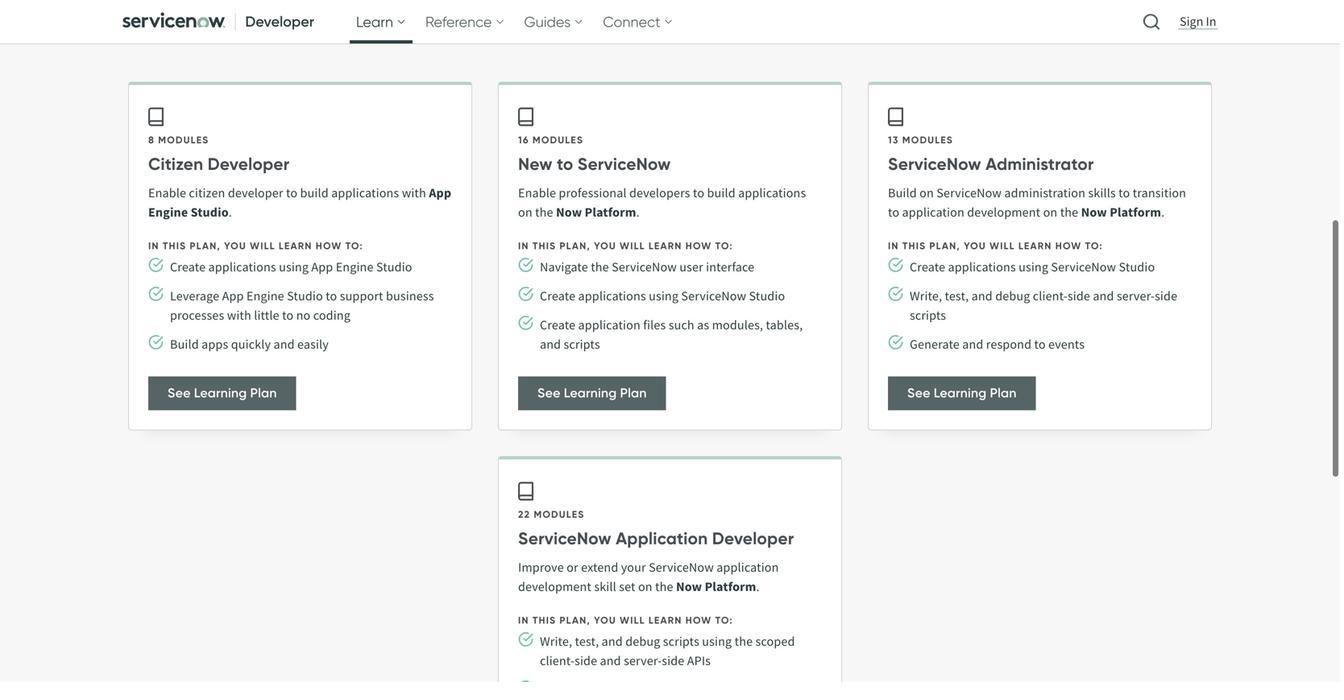Task type: describe. For each thing, give the bounding box(es) containing it.
learn
[[441, 20, 481, 41]]

1 vertical spatial developer
[[208, 154, 290, 175]]

learn
[[356, 13, 393, 31]]

0 vertical spatial developer
[[245, 12, 314, 31]]

start
[[617, 20, 656, 41]]

in
[[1206, 13, 1217, 29]]

on
[[540, 20, 560, 41]]

application
[[616, 528, 708, 550]]

new
[[518, 154, 553, 175]]

servicenow for servicenow application developer
[[518, 528, 612, 550]]

new to servicenow
[[518, 154, 671, 175]]

to for new
[[557, 154, 573, 175]]

citizen
[[148, 154, 203, 175]]

2 vertical spatial developer
[[712, 528, 794, 550]]

topic?
[[564, 20, 613, 41]]

sign in
[[1180, 13, 1217, 29]]



Task type: locate. For each thing, give the bounding box(es) containing it.
servicenow administrator
[[888, 154, 1094, 175]]

to right new
[[557, 154, 573, 175]]

administrator
[[986, 154, 1094, 175]]

learn button
[[350, 0, 413, 44]]

to left learn
[[421, 20, 437, 41]]

based
[[485, 20, 536, 41]]

to
[[421, 20, 437, 41], [557, 154, 573, 175]]

servicenow for servicenow administrator
[[888, 154, 982, 175]]

guides button
[[518, 0, 590, 44]]

connect button
[[597, 0, 680, 44]]

servicenow application developer
[[518, 528, 794, 550]]

prefer
[[371, 20, 416, 41]]

1 vertical spatial to
[[557, 154, 573, 175]]

reference
[[426, 13, 492, 31]]

citizen developer
[[148, 154, 290, 175]]

sign
[[1180, 13, 1204, 29]]

connect
[[603, 13, 661, 31]]

guides
[[524, 13, 571, 31]]

sign in button
[[1177, 13, 1220, 31]]

developer
[[245, 12, 314, 31], [208, 154, 290, 175], [712, 528, 794, 550]]

to for prefer
[[421, 20, 437, 41]]

prefer to learn based on topic? start a
[[371, 20, 671, 41]]

1 horizontal spatial to
[[557, 154, 573, 175]]

developer link
[[116, 0, 324, 44]]

reference button
[[419, 0, 511, 44]]

servicenow
[[578, 154, 671, 175], [888, 154, 982, 175], [518, 528, 612, 550]]

0 horizontal spatial to
[[421, 20, 437, 41]]

0 vertical spatial to
[[421, 20, 437, 41]]

a
[[660, 20, 671, 41]]



